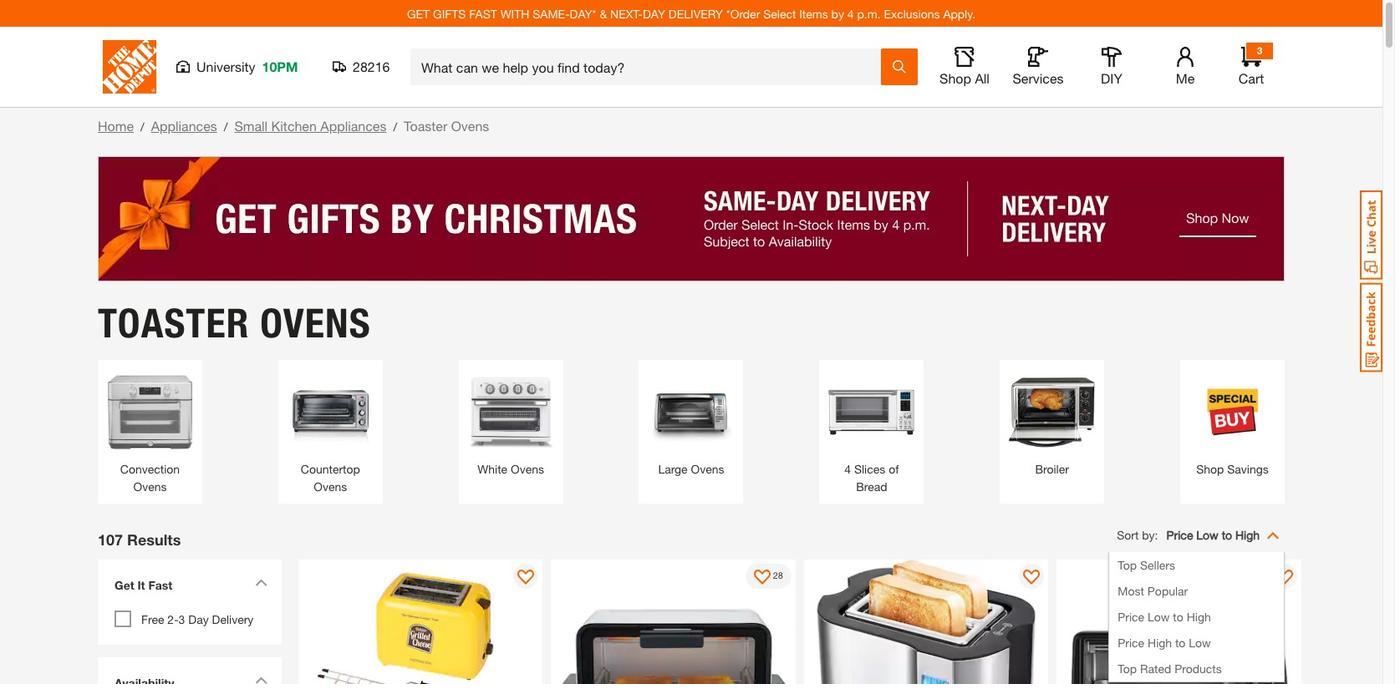 Task type: vqa. For each thing, say whether or not it's contained in the screenshot.
right tools,
no



Task type: describe. For each thing, give the bounding box(es) containing it.
gifts
[[433, 6, 466, 20]]

sort by: price low to high
[[1117, 528, 1260, 542]]

display image
[[754, 570, 771, 586]]

convection ovens image
[[106, 368, 194, 456]]

broiler link
[[1008, 368, 1096, 478]]

top sellers link up 'most popular'
[[1118, 558, 1175, 572]]

sponsored banner image
[[98, 156, 1285, 282]]

cart 3
[[1239, 44, 1264, 86]]

to for high
[[1173, 610, 1184, 624]]

shop all button
[[938, 47, 991, 87]]

display image for "grilled cheese toaster" image
[[518, 570, 535, 586]]

large
[[658, 462, 688, 476]]

exclusions
[[884, 6, 940, 20]]

1 appliances from the left
[[151, 118, 217, 134]]

fast
[[148, 578, 172, 592]]

top for top sellers
[[1118, 558, 1137, 572]]

ovens for convection ovens
[[133, 479, 167, 494]]

live chat image
[[1360, 191, 1383, 280]]

cart
[[1239, 70, 1264, 86]]

3 inside cart 3
[[1257, 44, 1263, 57]]

bread
[[856, 479, 887, 494]]

convection ovens
[[120, 462, 180, 494]]

top sellers
[[1118, 558, 1175, 572]]

home link
[[98, 118, 134, 134]]

white ovens
[[478, 462, 544, 476]]

top sellers link down sort by: price low to high
[[1110, 552, 1284, 578]]

all
[[975, 70, 990, 86]]

delivery
[[669, 6, 723, 20]]

next-
[[610, 6, 643, 20]]

price high to low
[[1118, 636, 1211, 650]]

shop for shop all
[[940, 70, 971, 86]]

countertop ovens link
[[287, 368, 374, 495]]

0 horizontal spatial toaster
[[98, 299, 250, 347]]

diy
[[1101, 70, 1123, 86]]

most
[[1118, 584, 1144, 598]]

small
[[234, 118, 268, 134]]

top for top rated products
[[1118, 662, 1137, 676]]

results
[[127, 530, 181, 549]]

get gifts fast with same-day* & next-day delivery *order select items by 4 p.m. exclusions apply.
[[407, 6, 976, 20]]

shop all
[[940, 70, 990, 86]]

ovens for white ovens
[[511, 462, 544, 476]]

0 vertical spatial toaster
[[404, 118, 447, 134]]

white
[[478, 462, 508, 476]]

most popular link down sellers
[[1118, 584, 1188, 598]]

107 results
[[98, 530, 181, 549]]

by
[[831, 6, 844, 20]]

large ovens image
[[647, 368, 735, 456]]

broiler
[[1035, 462, 1069, 476]]

popular
[[1148, 584, 1188, 598]]

28
[[773, 570, 783, 581]]

most popular
[[1118, 584, 1188, 598]]

items
[[799, 6, 828, 20]]

convection
[[120, 462, 180, 476]]

0 vertical spatial 4
[[847, 6, 854, 20]]

caret icon image inside the get it fast 'link'
[[255, 579, 268, 586]]

white ovens link
[[467, 368, 555, 478]]

0 vertical spatial price
[[1167, 528, 1193, 542]]

What can we help you find today? search field
[[421, 49, 880, 84]]

broiler image
[[1008, 368, 1096, 456]]

free
[[141, 612, 164, 627]]

2-
[[167, 612, 179, 627]]

p.m.
[[857, 6, 881, 20]]

free 2-3 day delivery
[[141, 612, 254, 627]]

small kitchen appliances link
[[234, 118, 387, 134]]

by:
[[1142, 528, 1158, 542]]

university 10pm
[[196, 59, 298, 74]]

1 vertical spatial 3
[[179, 612, 185, 627]]

services
[[1013, 70, 1064, 86]]

ovens for toaster ovens
[[260, 299, 371, 347]]

2 appliances from the left
[[320, 118, 387, 134]]

university
[[196, 59, 255, 74]]

of
[[889, 462, 899, 476]]

white ovens image
[[467, 368, 555, 456]]

1 / from the left
[[140, 120, 144, 134]]

me
[[1176, 70, 1195, 86]]

2 / from the left
[[224, 120, 228, 134]]

price low to high link up price high to low
[[1118, 610, 1211, 624]]

get it fast
[[115, 578, 172, 592]]



Task type: locate. For each thing, give the bounding box(es) containing it.
2 in 1 13000 w 2-slice silver toaster oven with 2-slice toaster slots image
[[804, 560, 1049, 685]]

1 vertical spatial toaster
[[98, 299, 250, 347]]

4 right by
[[847, 6, 854, 20]]

price high to low link
[[1110, 630, 1284, 656], [1118, 636, 1211, 650]]

display image for 650-watt 2-slice black toaster oven with toast, bake, and broil functions 'image'
[[1276, 570, 1293, 586]]

high up rated
[[1148, 636, 1172, 650]]

sellers
[[1140, 558, 1175, 572]]

price for low
[[1118, 610, 1145, 624]]

4
[[847, 6, 854, 20], [845, 462, 851, 476]]

1 vertical spatial shop
[[1196, 462, 1224, 476]]

appliances link
[[151, 118, 217, 134]]

price up rated
[[1118, 636, 1145, 650]]

low
[[1197, 528, 1219, 542], [1148, 610, 1170, 624], [1189, 636, 1211, 650]]

2 vertical spatial low
[[1189, 636, 1211, 650]]

to down the shop savings
[[1222, 528, 1232, 542]]

diy button
[[1085, 47, 1139, 87]]

0 horizontal spatial /
[[140, 120, 144, 134]]

price high to low link up "products"
[[1110, 630, 1284, 656]]

top
[[1118, 558, 1137, 572], [1118, 662, 1137, 676]]

select
[[763, 6, 796, 20]]

caret icon image
[[255, 579, 268, 586], [255, 677, 268, 684]]

shop for shop savings
[[1196, 462, 1224, 476]]

/
[[140, 120, 144, 134], [224, 120, 228, 134], [393, 120, 397, 134]]

get
[[407, 6, 430, 20]]

low right by:
[[1197, 528, 1219, 542]]

high down "savings"
[[1236, 528, 1260, 542]]

2 vertical spatial to
[[1175, 636, 1186, 650]]

shop inside shop all button
[[940, 70, 971, 86]]

1 vertical spatial top
[[1118, 662, 1137, 676]]

toaster ovens
[[98, 299, 371, 347]]

home / appliances / small kitchen appliances / toaster ovens
[[98, 118, 489, 134]]

rated
[[1140, 662, 1171, 676]]

countertop
[[301, 462, 360, 476]]

2 horizontal spatial display image
[[1276, 570, 1293, 586]]

high
[[1236, 528, 1260, 542], [1187, 610, 1211, 624], [1148, 636, 1172, 650]]

28 button
[[745, 564, 792, 589]]

3
[[1257, 44, 1263, 57], [179, 612, 185, 627]]

ovens
[[451, 118, 489, 134], [260, 299, 371, 347], [511, 462, 544, 476], [691, 462, 724, 476], [133, 479, 167, 494], [314, 479, 347, 494]]

shop savings link
[[1189, 368, 1276, 478]]

large ovens link
[[647, 368, 735, 478]]

price low to high link down popular
[[1110, 604, 1284, 630]]

low for to
[[1189, 636, 1211, 650]]

display image
[[518, 570, 535, 586], [1024, 570, 1040, 586], [1276, 570, 1293, 586]]

107
[[98, 530, 123, 549]]

ovens inside countertop ovens
[[314, 479, 347, 494]]

to for low
[[1175, 636, 1186, 650]]

high down popular
[[1187, 610, 1211, 624]]

0 horizontal spatial display image
[[518, 570, 535, 586]]

price low to high link
[[1110, 604, 1284, 630], [1118, 610, 1211, 624]]

price down most
[[1118, 610, 1145, 624]]

to
[[1222, 528, 1232, 542], [1173, 610, 1184, 624], [1175, 636, 1186, 650]]

display image for '2 in 1 13000 w 2-slice silver toaster oven with 2-slice toaster slots' image
[[1024, 570, 1040, 586]]

price low to high
[[1118, 610, 1211, 624]]

2 vertical spatial high
[[1148, 636, 1172, 650]]

*order
[[726, 6, 760, 20]]

1 horizontal spatial high
[[1187, 610, 1211, 624]]

to down popular
[[1173, 610, 1184, 624]]

price
[[1167, 528, 1193, 542], [1118, 610, 1145, 624], [1118, 636, 1145, 650]]

0 horizontal spatial 3
[[179, 612, 185, 627]]

slices
[[854, 462, 886, 476]]

0 vertical spatial low
[[1197, 528, 1219, 542]]

to up top rated products
[[1175, 636, 1186, 650]]

4 slices of bread
[[845, 462, 899, 494]]

low up "products"
[[1189, 636, 1211, 650]]

650-watt 2-slice black toaster oven with toast, bake, and broil functions image
[[1057, 560, 1302, 685]]

1 vertical spatial 4
[[845, 462, 851, 476]]

3 display image from the left
[[1276, 570, 1293, 586]]

savings
[[1227, 462, 1269, 476]]

ovens for countertop ovens
[[314, 479, 347, 494]]

2 caret icon image from the top
[[255, 677, 268, 684]]

fast
[[469, 6, 497, 20]]

appliances left 'small'
[[151, 118, 217, 134]]

home
[[98, 118, 134, 134]]

0 vertical spatial shop
[[940, 70, 971, 86]]

0 vertical spatial to
[[1222, 528, 1232, 542]]

price right by:
[[1167, 528, 1193, 542]]

28216 button
[[333, 59, 390, 75]]

countertop ovens
[[301, 462, 360, 494]]

top rated products link
[[1110, 656, 1284, 682], [1118, 662, 1222, 676]]

2 horizontal spatial /
[[393, 120, 397, 134]]

1 vertical spatial caret icon image
[[255, 677, 268, 684]]

2 top from the top
[[1118, 662, 1137, 676]]

low for price
[[1197, 528, 1219, 542]]

1 caret icon image from the top
[[255, 579, 268, 586]]

1 horizontal spatial shop
[[1196, 462, 1224, 476]]

same-
[[533, 6, 570, 20]]

1 vertical spatial low
[[1148, 610, 1170, 624]]

the home depot logo image
[[103, 40, 156, 94]]

10pm
[[262, 59, 298, 74]]

4 inside '4 slices of bread'
[[845, 462, 851, 476]]

0 vertical spatial top
[[1118, 558, 1137, 572]]

3 left day
[[179, 612, 185, 627]]

shop
[[940, 70, 971, 86], [1196, 462, 1224, 476]]

shop savings
[[1196, 462, 1269, 476]]

ovens for large ovens
[[691, 462, 724, 476]]

0 vertical spatial 3
[[1257, 44, 1263, 57]]

get it fast link
[[106, 568, 273, 607]]

2 horizontal spatial high
[[1236, 528, 1260, 542]]

shop savings image
[[1189, 368, 1276, 456]]

4 slices of bread link
[[828, 368, 916, 495]]

shop inside shop savings link
[[1196, 462, 1224, 476]]

4 slices of bread image
[[828, 368, 916, 456]]

feedback link image
[[1360, 283, 1383, 373]]

with
[[500, 6, 529, 20]]

shop left all
[[940, 70, 971, 86]]

0 horizontal spatial high
[[1148, 636, 1172, 650]]

it
[[137, 578, 145, 592]]

apply.
[[943, 6, 976, 20]]

me button
[[1159, 47, 1212, 87]]

1 vertical spatial high
[[1187, 610, 1211, 624]]

most popular link
[[1110, 578, 1284, 604], [1118, 584, 1188, 598]]

0 vertical spatial high
[[1236, 528, 1260, 542]]

0 horizontal spatial appliances
[[151, 118, 217, 134]]

2 vertical spatial price
[[1118, 636, 1145, 650]]

delivery
[[212, 612, 254, 627]]

kitchen
[[271, 118, 317, 134]]

get
[[115, 578, 134, 592]]

4 left slices
[[845, 462, 851, 476]]

products
[[1175, 662, 1222, 676]]

convection ovens link
[[106, 368, 194, 495]]

price for high
[[1118, 636, 1145, 650]]

countertop ovens image
[[287, 368, 374, 456]]

top sellers link
[[1110, 552, 1284, 578], [1118, 558, 1175, 572]]

day
[[643, 6, 665, 20]]

1 horizontal spatial /
[[224, 120, 228, 134]]

0 horizontal spatial shop
[[940, 70, 971, 86]]

day*
[[570, 6, 596, 20]]

1 display image from the left
[[518, 570, 535, 586]]

services button
[[1012, 47, 1065, 87]]

shop left "savings"
[[1196, 462, 1224, 476]]

sort
[[1117, 528, 1139, 542]]

price high to low link down 'price low to high'
[[1118, 636, 1211, 650]]

3 up cart
[[1257, 44, 1263, 57]]

top up most
[[1118, 558, 1137, 572]]

large ovens
[[658, 462, 724, 476]]

1 horizontal spatial toaster
[[404, 118, 447, 134]]

1 horizontal spatial display image
[[1024, 570, 1040, 586]]

28216
[[353, 59, 390, 74]]

toaster
[[404, 118, 447, 134], [98, 299, 250, 347]]

&
[[600, 6, 607, 20]]

1 vertical spatial to
[[1173, 610, 1184, 624]]

free 2-3 day delivery link
[[141, 612, 254, 627]]

top rated products
[[1118, 662, 1222, 676]]

1 horizontal spatial 3
[[1257, 44, 1263, 57]]

grilled cheese toaster image
[[298, 560, 543, 685]]

appliances right kitchen
[[320, 118, 387, 134]]

1 top from the top
[[1118, 558, 1137, 572]]

easy grasp 800 w 2-slice white countertop toaster oven with built-in timer image
[[551, 560, 796, 685]]

day
[[188, 612, 209, 627]]

1 vertical spatial price
[[1118, 610, 1145, 624]]

top left rated
[[1118, 662, 1137, 676]]

1 horizontal spatial appliances
[[320, 118, 387, 134]]

3 / from the left
[[393, 120, 397, 134]]

2 display image from the left
[[1024, 570, 1040, 586]]

most popular link up 'price low to high'
[[1110, 578, 1284, 604]]

ovens inside convection ovens
[[133, 479, 167, 494]]

0 vertical spatial caret icon image
[[255, 579, 268, 586]]

appliances
[[151, 118, 217, 134], [320, 118, 387, 134]]

low up price high to low
[[1148, 610, 1170, 624]]



